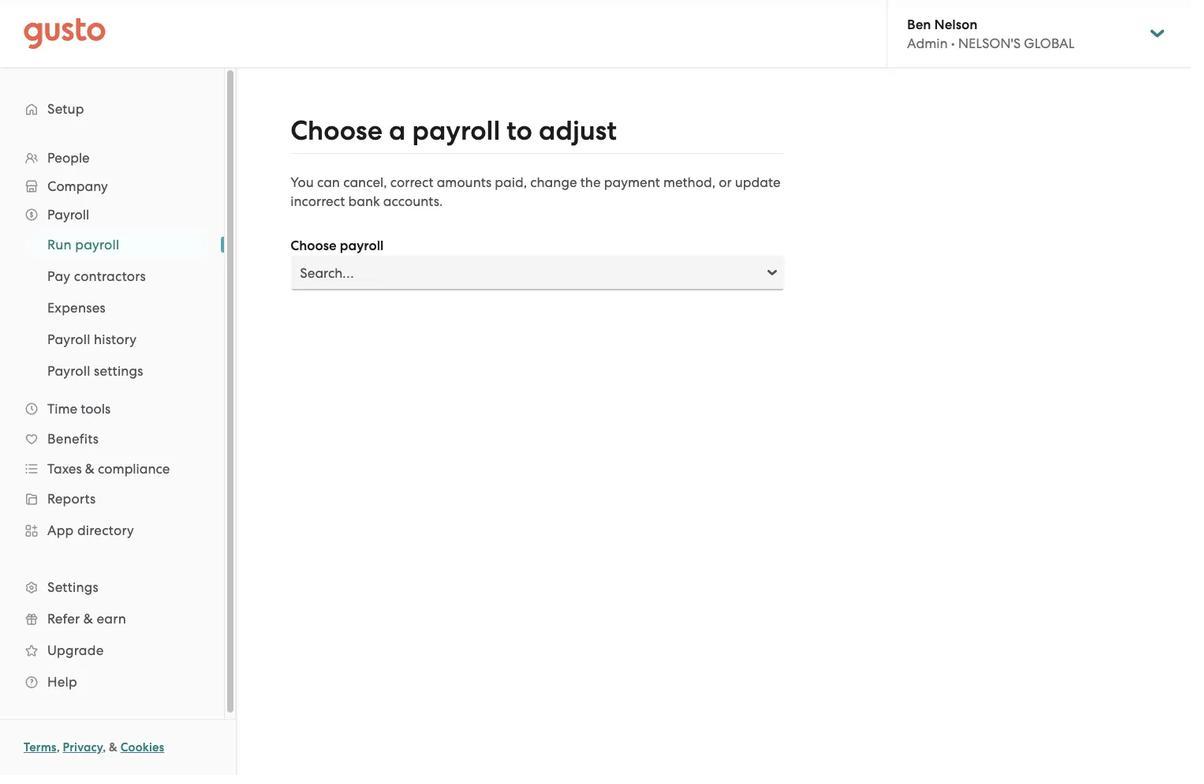 Task type: locate. For each thing, give the bounding box(es) containing it.
privacy link
[[63, 740, 103, 755]]

payroll down the company
[[47, 207, 89, 223]]

people
[[47, 150, 90, 166]]

& inside dropdown button
[[85, 461, 95, 477]]

2 list from the top
[[0, 229, 224, 387]]

payroll history link
[[28, 325, 208, 354]]

gusto navigation element
[[0, 68, 224, 723]]

0 horizontal spatial ,
[[57, 740, 60, 755]]

1 horizontal spatial payroll
[[340, 238, 384, 254]]

0 horizontal spatial payroll
[[75, 237, 119, 253]]

privacy
[[63, 740, 103, 755]]

the
[[581, 174, 601, 190]]

1 , from the left
[[57, 740, 60, 755]]

0 vertical spatial payroll
[[47, 207, 89, 223]]

you
[[291, 174, 314, 190]]

1 vertical spatial choose
[[291, 238, 337, 254]]

expenses
[[47, 300, 106, 316]]

payroll for payroll settings
[[47, 363, 90, 379]]

1 horizontal spatial ,
[[103, 740, 106, 755]]

upgrade link
[[16, 636, 208, 665]]

terms link
[[24, 740, 57, 755]]

paid,
[[495, 174, 527, 190]]

payroll up amounts
[[412, 115, 501, 147]]

3 payroll from the top
[[47, 363, 90, 379]]

method,
[[664, 174, 716, 190]]

, left the cookies "button"
[[103, 740, 106, 755]]

bank
[[348, 193, 380, 209]]

choose up search… at the top left of the page
[[291, 238, 337, 254]]

you can cancel, correct amounts paid, change the payment method, or update incorrect bank accounts.
[[291, 174, 781, 209]]

payroll inside "dropdown button"
[[47, 207, 89, 223]]

payroll up time
[[47, 363, 90, 379]]

nelson
[[935, 16, 978, 32]]

app directory
[[47, 523, 134, 538]]

list
[[0, 144, 224, 698], [0, 229, 224, 387]]

0 vertical spatial choose
[[291, 115, 383, 147]]

payment
[[604, 174, 661, 190]]

payroll down expenses
[[47, 332, 90, 347]]

1 payroll from the top
[[47, 207, 89, 223]]

choose for choose a payroll to adjust
[[291, 115, 383, 147]]

payroll inside gusto navigation element
[[75, 237, 119, 253]]

choose
[[291, 115, 383, 147], [291, 238, 337, 254]]

people button
[[16, 144, 208, 172]]

payroll for run payroll
[[75, 237, 119, 253]]

help link
[[16, 668, 208, 696]]

accounts.
[[384, 193, 443, 209]]

choose up "can"
[[291, 115, 383, 147]]

2 payroll from the top
[[47, 332, 90, 347]]

time tools button
[[16, 395, 208, 423]]

0 vertical spatial &
[[85, 461, 95, 477]]

or
[[719, 174, 732, 190]]

2 choose from the top
[[291, 238, 337, 254]]

1 choose from the top
[[291, 115, 383, 147]]

refer & earn link
[[16, 605, 208, 633]]

1 vertical spatial payroll
[[47, 332, 90, 347]]

history
[[94, 332, 137, 347]]

benefits
[[47, 431, 99, 447]]

terms
[[24, 740, 57, 755]]

company button
[[16, 172, 208, 201]]

list containing run payroll
[[0, 229, 224, 387]]

1 list from the top
[[0, 144, 224, 698]]

payroll
[[412, 115, 501, 147], [75, 237, 119, 253], [340, 238, 384, 254]]

, left privacy "link"
[[57, 740, 60, 755]]

2 vertical spatial payroll
[[47, 363, 90, 379]]

& right "taxes"
[[85, 461, 95, 477]]

app directory link
[[16, 516, 208, 545]]

incorrect
[[291, 193, 345, 209]]

app
[[47, 523, 74, 538]]

taxes & compliance
[[47, 461, 170, 477]]

payroll
[[47, 207, 89, 223], [47, 332, 90, 347], [47, 363, 90, 379]]

setup
[[47, 101, 84, 117]]

update
[[736, 174, 781, 190]]

,
[[57, 740, 60, 755], [103, 740, 106, 755]]

payroll settings
[[47, 363, 143, 379]]

•
[[952, 35, 956, 51]]

payroll up pay contractors
[[75, 237, 119, 253]]

run payroll
[[47, 237, 119, 253]]

directory
[[77, 523, 134, 538]]

reports link
[[16, 485, 208, 513]]

nelson's
[[959, 35, 1021, 51]]

1 vertical spatial &
[[83, 611, 93, 627]]

time
[[47, 401, 77, 417]]

setup link
[[16, 95, 208, 123]]

2 vertical spatial &
[[109, 740, 118, 755]]

payroll up search… at the top left of the page
[[340, 238, 384, 254]]

ben nelson admin • nelson's global
[[908, 16, 1075, 51]]

refer & earn
[[47, 611, 126, 627]]

&
[[85, 461, 95, 477], [83, 611, 93, 627], [109, 740, 118, 755]]

cookies button
[[121, 738, 164, 757]]

& left earn
[[83, 611, 93, 627]]

& left the cookies "button"
[[109, 740, 118, 755]]



Task type: describe. For each thing, give the bounding box(es) containing it.
to
[[507, 115, 533, 147]]

2 , from the left
[[103, 740, 106, 755]]

settings link
[[16, 573, 208, 602]]

ben
[[908, 16, 932, 32]]

global
[[1025, 35, 1075, 51]]

choose payroll
[[291, 238, 384, 254]]

run payroll link
[[28, 231, 208, 259]]

cookies
[[121, 740, 164, 755]]

compliance
[[98, 461, 170, 477]]

payroll settings link
[[28, 357, 208, 385]]

amounts
[[437, 174, 492, 190]]

can
[[317, 174, 340, 190]]

earn
[[97, 611, 126, 627]]

payroll for payroll
[[47, 207, 89, 223]]

payroll button
[[16, 201, 208, 229]]

refer
[[47, 611, 80, 627]]

search…
[[300, 265, 354, 281]]

2 horizontal spatial payroll
[[412, 115, 501, 147]]

pay
[[47, 268, 71, 284]]

& for earn
[[83, 611, 93, 627]]

home image
[[24, 18, 106, 49]]

choose for choose payroll
[[291, 238, 337, 254]]

a
[[389, 115, 406, 147]]

contractors
[[74, 268, 146, 284]]

settings
[[47, 579, 99, 595]]

taxes & compliance button
[[16, 455, 208, 483]]

change
[[531, 174, 577, 190]]

upgrade
[[47, 643, 104, 658]]

cancel,
[[343, 174, 387, 190]]

reports
[[47, 491, 96, 507]]

benefits link
[[16, 425, 208, 453]]

tools
[[81, 401, 111, 417]]

terms , privacy , & cookies
[[24, 740, 164, 755]]

settings
[[94, 363, 143, 379]]

choose a payroll to adjust
[[291, 115, 617, 147]]

expenses link
[[28, 294, 208, 322]]

correct
[[391, 174, 434, 190]]

admin
[[908, 35, 948, 51]]

help
[[47, 674, 77, 690]]

payroll history
[[47, 332, 137, 347]]

adjust
[[539, 115, 617, 147]]

company
[[47, 178, 108, 194]]

pay contractors
[[47, 268, 146, 284]]

run
[[47, 237, 72, 253]]

taxes
[[47, 461, 82, 477]]

list containing people
[[0, 144, 224, 698]]

payroll for payroll history
[[47, 332, 90, 347]]

pay contractors link
[[28, 262, 208, 290]]

time tools
[[47, 401, 111, 417]]

payroll for choose payroll
[[340, 238, 384, 254]]

& for compliance
[[85, 461, 95, 477]]



Task type: vqa. For each thing, say whether or not it's contained in the screenshot.
gold badge image
no



